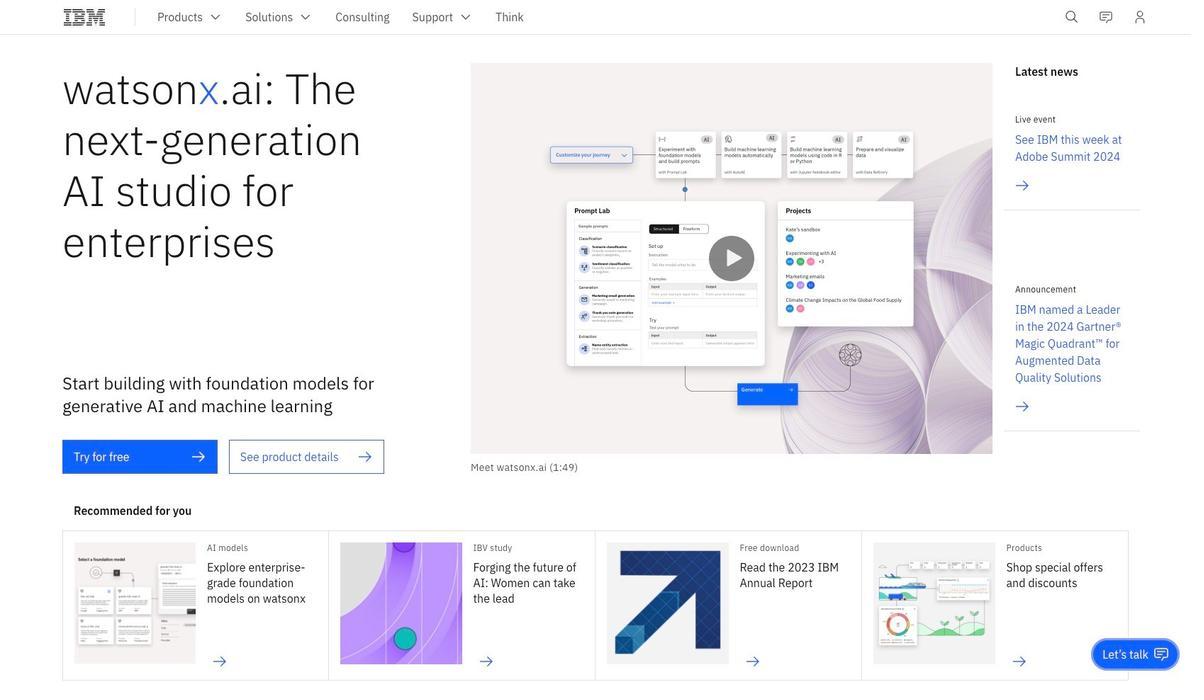 Task type: vqa. For each thing, say whether or not it's contained in the screenshot.
'Your Privacy Choices' element
no



Task type: locate. For each thing, give the bounding box(es) containing it.
let's talk element
[[1103, 647, 1149, 663]]



